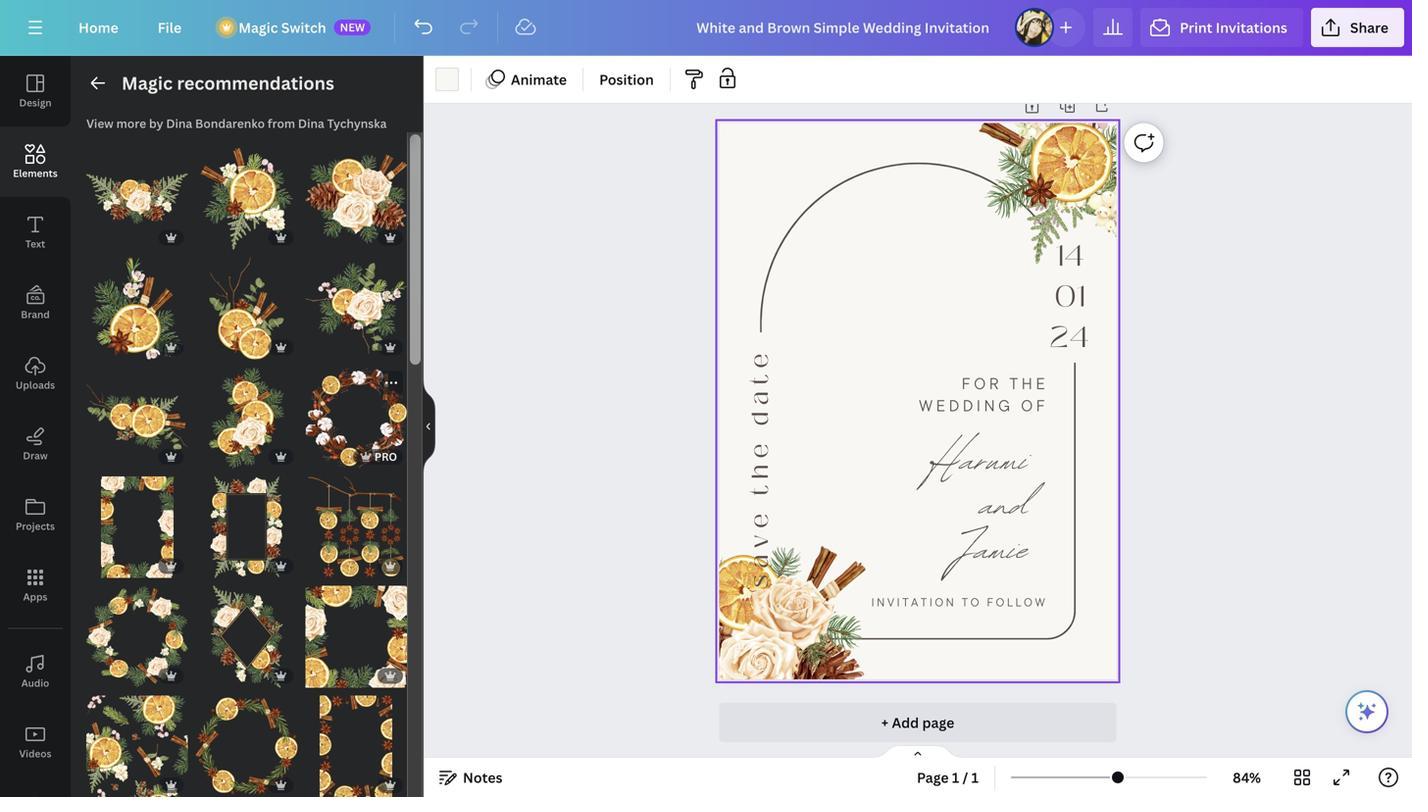 Task type: locate. For each thing, give the bounding box(es) containing it.
84%
[[1233, 769, 1261, 787]]

christmas frame image
[[196, 477, 298, 578]]

1 horizontal spatial dina
[[298, 115, 324, 131]]

projects button
[[0, 480, 71, 550]]

1 right /
[[972, 769, 979, 787]]

of
[[1021, 395, 1049, 415]]

christmas frame with dried orange, rose. image
[[305, 586, 407, 688]]

by
[[149, 115, 163, 131]]

save
[[743, 508, 778, 588]]

notes button
[[432, 762, 511, 794]]

wedding
[[919, 395, 1014, 415]]

magic
[[239, 18, 278, 37], [122, 71, 173, 95]]

tychynska
[[327, 115, 387, 131]]

0 horizontal spatial dina
[[166, 115, 192, 131]]

christmas seamless pattern image
[[86, 696, 188, 798]]

the for save
[[743, 438, 778, 496]]

1 left /
[[952, 769, 960, 787]]

hide image
[[423, 380, 436, 474]]

dina right the by on the top of page
[[166, 115, 192, 131]]

0 horizontal spatial magic
[[122, 71, 173, 95]]

draw
[[23, 449, 48, 463]]

the for for
[[1010, 374, 1049, 393]]

Design title text field
[[681, 8, 1008, 47]]

brand button
[[0, 268, 71, 338]]

design button
[[0, 56, 71, 127]]

christmas botanical frame image
[[196, 586, 298, 688]]

pro group
[[305, 367, 407, 469]]

apps button
[[0, 550, 71, 621]]

wreath with christmas spices image
[[196, 696, 298, 798]]

the down date
[[743, 438, 778, 496]]

more
[[116, 115, 146, 131]]

magic up the by on the top of page
[[122, 71, 173, 95]]

0 horizontal spatial 1
[[952, 769, 960, 787]]

projects
[[16, 520, 55, 533]]

dina right from
[[298, 115, 324, 131]]

1 vertical spatial magic
[[122, 71, 173, 95]]

side panel tab list
[[0, 56, 71, 798]]

group
[[196, 136, 298, 250], [305, 136, 407, 250], [86, 148, 188, 250], [86, 246, 188, 359], [196, 246, 298, 359], [305, 246, 407, 359], [86, 355, 188, 469], [196, 355, 298, 469], [86, 465, 188, 578], [196, 465, 298, 578], [305, 465, 407, 578], [86, 575, 188, 688], [196, 575, 298, 688], [305, 575, 407, 688], [86, 684, 188, 798], [196, 684, 298, 798], [305, 684, 407, 798]]

animate button
[[480, 64, 575, 95]]

+ add page
[[882, 713, 955, 732]]

1 horizontal spatial the
[[1010, 374, 1049, 393]]

the up the of on the right
[[1010, 374, 1049, 393]]

1 vertical spatial the
[[743, 438, 778, 496]]

for the wedding of
[[919, 374, 1049, 415]]

0 horizontal spatial the
[[743, 438, 778, 496]]

for
[[962, 374, 1003, 393]]

design
[[19, 96, 52, 109]]

notes
[[463, 769, 503, 787]]

switch
[[281, 18, 326, 37]]

view more by dina bondarenko button
[[86, 115, 265, 131]]

14 01 24
[[1050, 234, 1090, 359]]

home link
[[63, 8, 134, 47]]

position button
[[592, 64, 662, 95]]

0 vertical spatial the
[[1010, 374, 1049, 393]]

text button
[[0, 197, 71, 268]]

magic left switch
[[239, 18, 278, 37]]

christmas bouquet with dried orange. image
[[86, 148, 188, 250], [196, 148, 298, 250], [305, 148, 407, 250], [86, 258, 188, 359], [196, 258, 298, 359], [305, 258, 407, 359], [86, 367, 188, 469], [196, 367, 298, 469]]

1
[[952, 769, 960, 787], [972, 769, 979, 787]]

1 horizontal spatial 1
[[972, 769, 979, 787]]

0 vertical spatial magic
[[239, 18, 278, 37]]

#f8f7f4 image
[[436, 68, 459, 91], [436, 68, 459, 91]]

the inside for the wedding of
[[1010, 374, 1049, 393]]

1 horizontal spatial magic
[[239, 18, 278, 37]]

file button
[[142, 8, 197, 47]]

add
[[892, 713, 919, 732]]

the
[[1010, 374, 1049, 393], [743, 438, 778, 496]]

new
[[340, 20, 365, 34]]

harumi
[[930, 423, 1029, 498]]

dina
[[166, 115, 192, 131], [298, 115, 324, 131]]

draw button
[[0, 409, 71, 480]]

audio button
[[0, 637, 71, 707]]

videos button
[[0, 707, 71, 778]]

magic inside main menu bar
[[239, 18, 278, 37]]

/
[[963, 769, 969, 787]]

print
[[1180, 18, 1213, 37]]

view
[[86, 115, 114, 131]]

page
[[923, 713, 955, 732]]

fragrant natural vine wreath decorated with dried orange fruits, cotton flowers, cinnamon, anise, and rosehip berries. christmas wreath. image
[[305, 367, 407, 469]]

elements
[[13, 167, 58, 180]]

24
[[1050, 315, 1090, 359]]

save the date
[[743, 348, 778, 588]]



Task type: vqa. For each thing, say whether or not it's contained in the screenshot.
Harumi
yes



Task type: describe. For each thing, give the bounding box(es) containing it.
invitation to follow
[[872, 595, 1048, 610]]

animate
[[511, 70, 567, 89]]

01
[[1055, 274, 1085, 319]]

invitations
[[1216, 18, 1288, 37]]

uploads
[[16, 379, 55, 392]]

2 1 from the left
[[972, 769, 979, 787]]

a garland of dried citrus fruits. christmas decor. image
[[305, 477, 407, 578]]

follow
[[987, 595, 1048, 610]]

elements button
[[0, 127, 71, 197]]

brand
[[21, 308, 50, 321]]

uploads button
[[0, 338, 71, 409]]

videos
[[19, 748, 51, 761]]

show pages image
[[871, 745, 965, 760]]

magic switch
[[239, 18, 326, 37]]

dina tychynska button
[[298, 115, 387, 131]]

share
[[1351, 18, 1389, 37]]

text
[[25, 237, 45, 251]]

14
[[1055, 234, 1085, 278]]

1 dina from the left
[[166, 115, 192, 131]]

84% button
[[1216, 762, 1279, 794]]

to
[[962, 595, 982, 610]]

1 1 from the left
[[952, 769, 960, 787]]

canva assistant image
[[1356, 700, 1379, 724]]

page 1 / 1
[[917, 769, 979, 787]]

+
[[882, 713, 889, 732]]

file
[[158, 18, 182, 37]]

2 dina from the left
[[298, 115, 324, 131]]

frame with dried orange image
[[305, 696, 407, 798]]

view more by dina bondarenko from dina tychynska
[[86, 115, 387, 131]]

wreath with orange, rose. image
[[86, 586, 188, 688]]

from
[[268, 115, 295, 131]]

magic for magic switch
[[239, 18, 278, 37]]

share button
[[1311, 8, 1405, 47]]

print invitations
[[1180, 18, 1288, 37]]

invitation
[[872, 595, 957, 610]]

date
[[743, 348, 778, 426]]

+ add page button
[[719, 703, 1117, 742]]

pro
[[375, 449, 397, 464]]

home
[[78, 18, 118, 37]]

print invitations button
[[1141, 8, 1304, 47]]

magic recommendations
[[122, 71, 334, 95]]

recommendations
[[177, 71, 334, 95]]

and
[[980, 468, 1029, 543]]

apps
[[23, 591, 47, 604]]

main menu bar
[[0, 0, 1413, 56]]

christmas frame with orange and rose. image
[[86, 477, 188, 578]]

audio
[[21, 677, 49, 690]]

magic for magic recommendations
[[122, 71, 173, 95]]

position
[[599, 70, 654, 89]]

bondarenko
[[195, 115, 265, 131]]

jamie
[[957, 512, 1029, 588]]

page
[[917, 769, 949, 787]]



